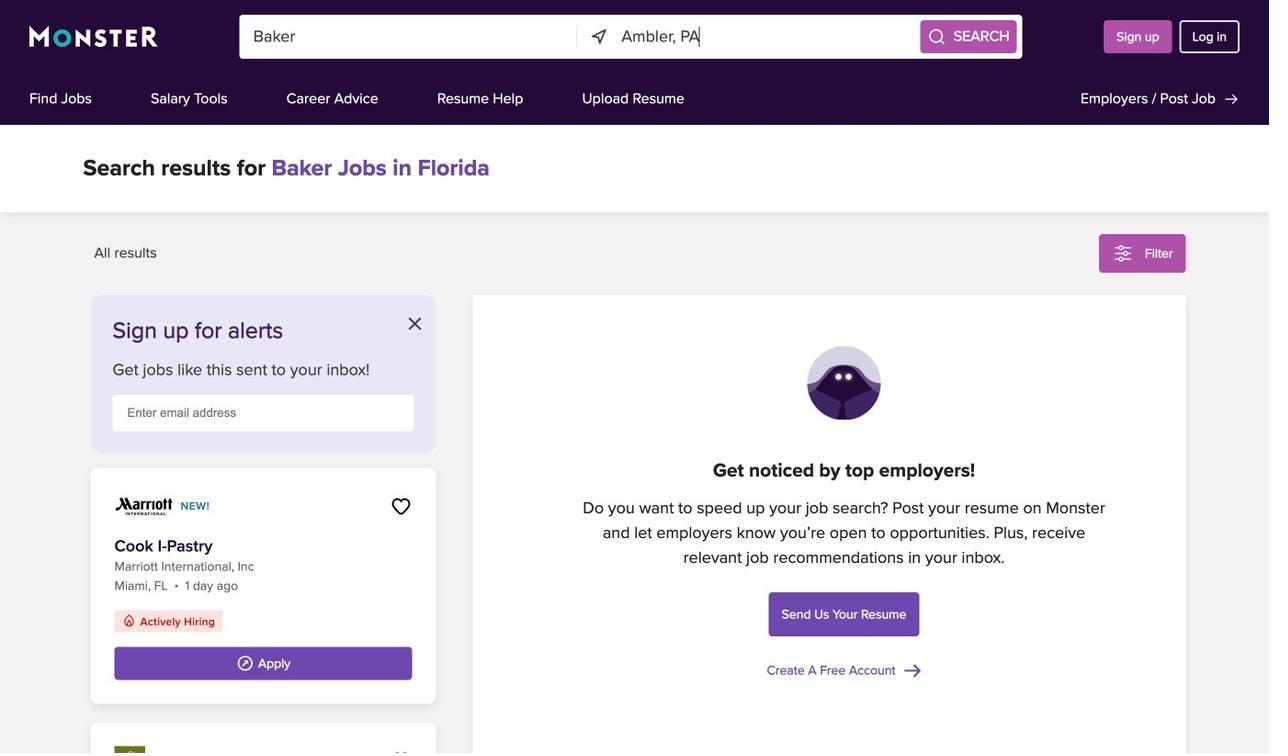Task type: locate. For each thing, give the bounding box(es) containing it.
1 save this job image from the top
[[390, 496, 412, 518]]

1 vertical spatial save this job image
[[390, 750, 412, 754]]

panera bread logo image
[[114, 747, 145, 754]]

monster image
[[29, 26, 158, 48]]

2 save this job image from the top
[[390, 750, 412, 754]]

filter image
[[1112, 243, 1134, 265]]

save this job image
[[390, 496, 412, 518], [390, 750, 412, 754]]

0 vertical spatial save this job image
[[390, 496, 412, 518]]

filter image
[[1112, 243, 1134, 265]]

marriott international, inc logo image
[[114, 492, 173, 522]]



Task type: describe. For each thing, give the bounding box(es) containing it.
Search jobs, keywords, companies search field
[[240, 15, 577, 59]]

close image
[[409, 318, 421, 330]]

enable reverse geolocation image
[[589, 27, 609, 47]]

email address email field
[[113, 395, 414, 431]]

cook i-pastry at marriott international, inc element
[[91, 468, 436, 704]]

Enter location or "remote" search field
[[621, 15, 915, 59]]

save this job image inside cook i-pastry at marriott international, inc element
[[390, 496, 412, 518]]



